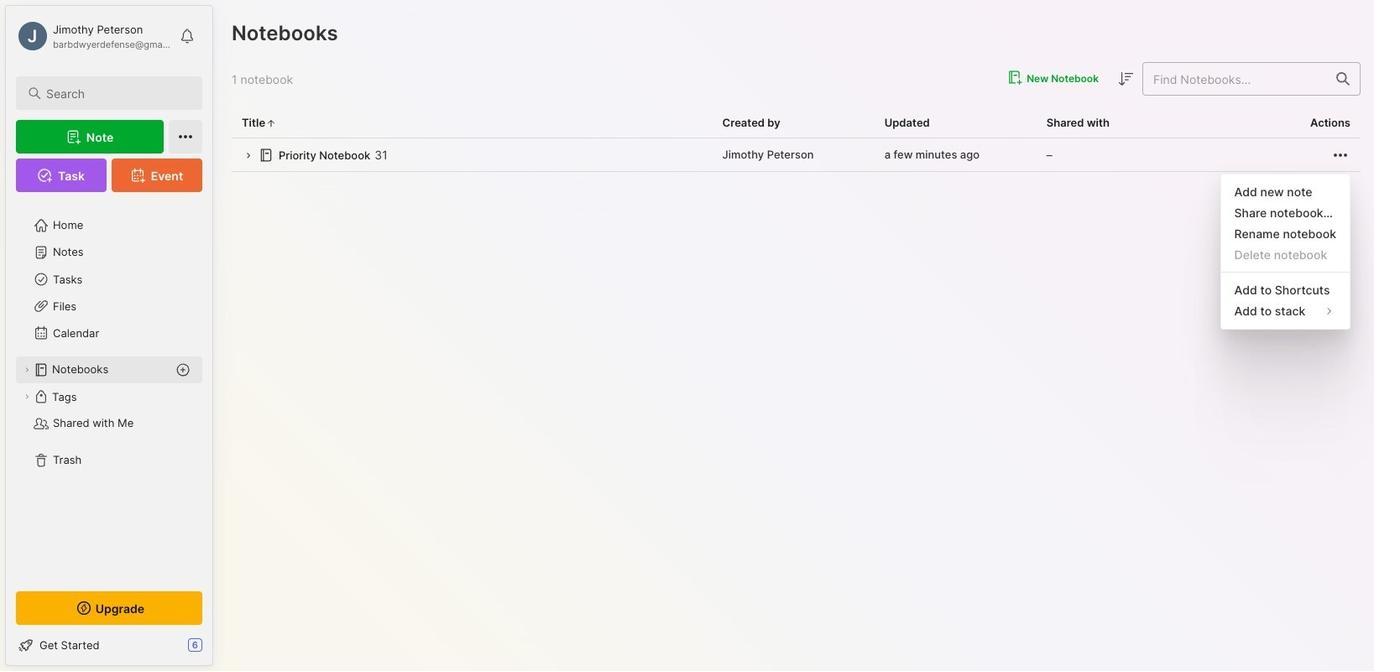 Task type: describe. For each thing, give the bounding box(es) containing it.
Sort field
[[1116, 69, 1136, 89]]

tree inside main element
[[6, 202, 212, 577]]

Search text field
[[46, 86, 187, 102]]

expand tags image
[[22, 392, 32, 402]]

none search field inside main element
[[46, 83, 187, 103]]

More actions field
[[1330, 145, 1351, 165]]

sort options image
[[1116, 69, 1136, 89]]

dropdown list menu
[[1221, 181, 1350, 322]]



Task type: vqa. For each thing, say whether or not it's contained in the screenshot.
Expand Notebooks IMAGE
yes



Task type: locate. For each thing, give the bounding box(es) containing it.
expand notebooks image
[[22, 365, 32, 375]]

more actions image
[[1330, 145, 1351, 165]]

row
[[232, 139, 1361, 172]]

Help and Learning task checklist field
[[6, 632, 212, 659]]

Find Notebooks… text field
[[1143, 65, 1326, 93]]

Account field
[[16, 19, 171, 53]]

None search field
[[46, 83, 187, 103]]

tree
[[6, 202, 212, 577]]

click to collapse image
[[212, 640, 225, 661]]

arrow image
[[242, 150, 254, 162]]

main element
[[0, 0, 218, 672]]



